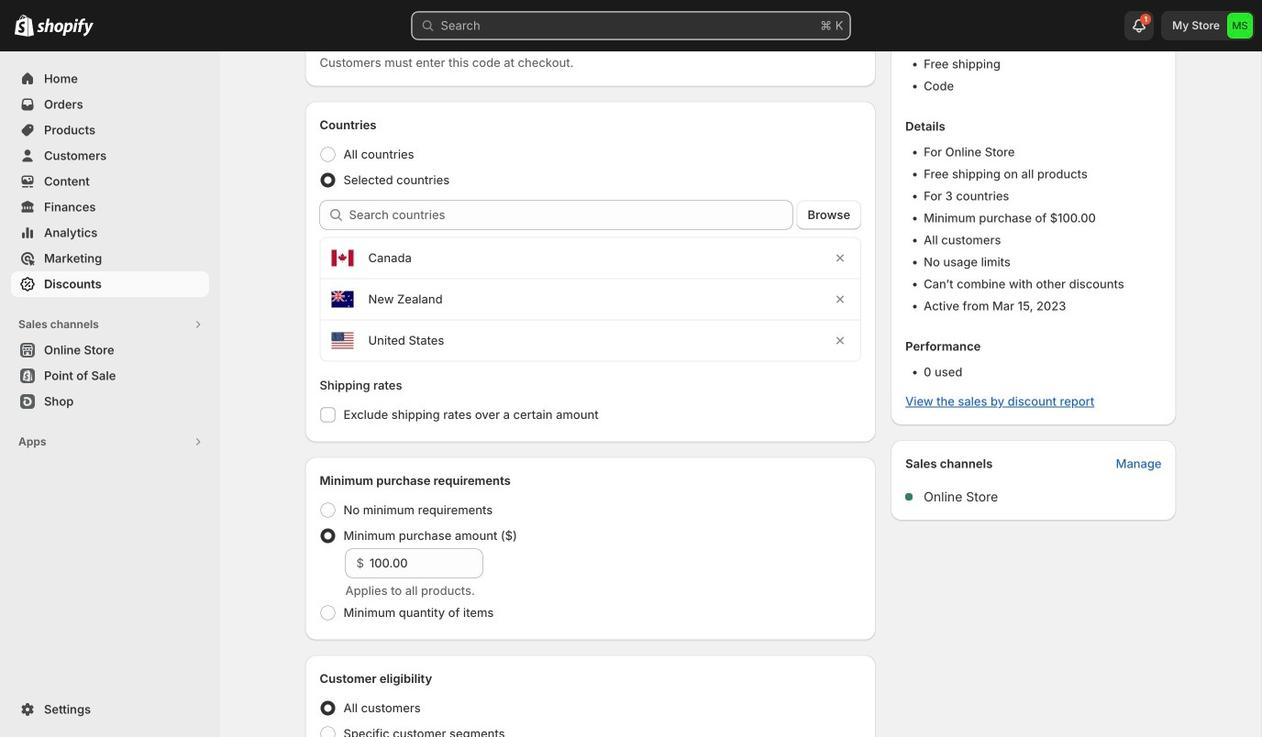 Task type: locate. For each thing, give the bounding box(es) containing it.
shopify image
[[15, 14, 34, 36]]

0.00 text field
[[370, 549, 483, 579]]

my store image
[[1228, 13, 1254, 39]]

shopify image
[[37, 18, 94, 36]]

Search countries text field
[[349, 201, 794, 230]]



Task type: vqa. For each thing, say whether or not it's contained in the screenshot.
Leave a comment... Text Field
no



